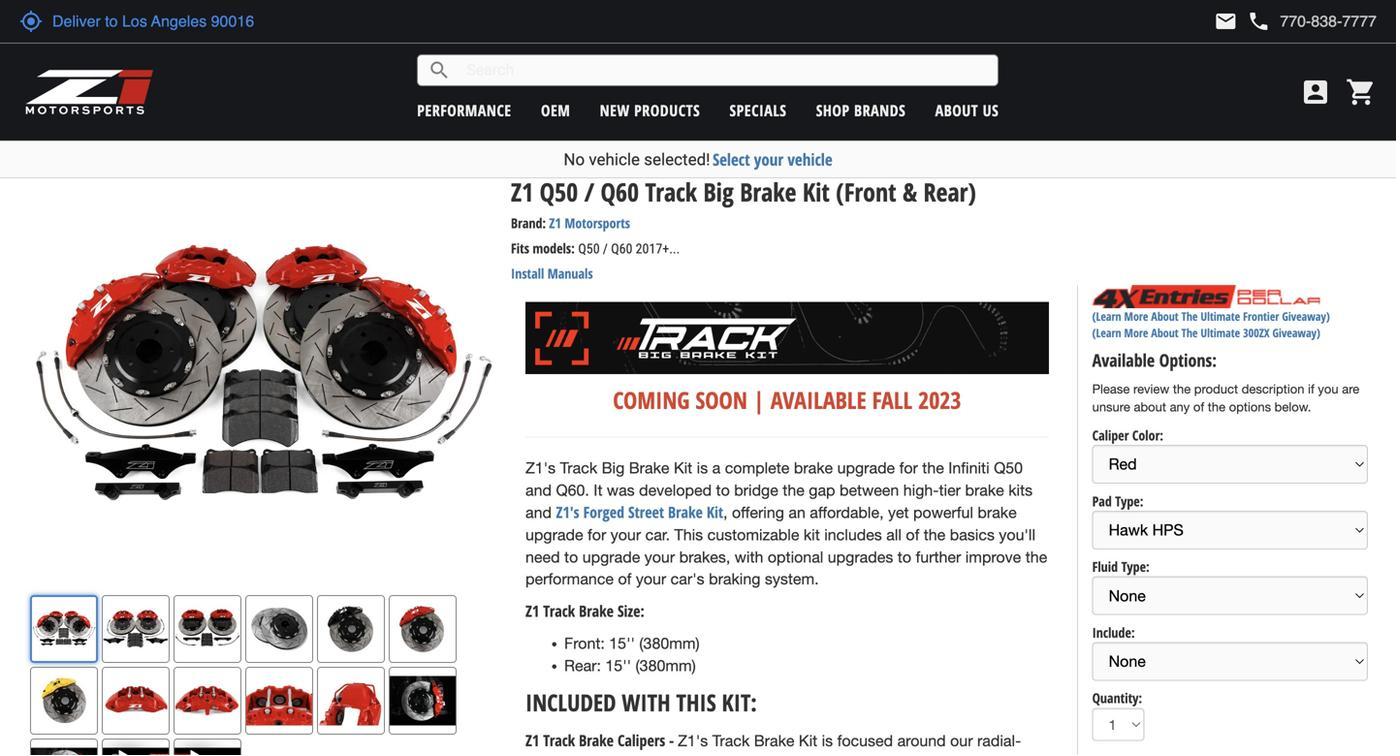 Task type: describe. For each thing, give the bounding box(es) containing it.
brake inside the z1's track brake kit is focused around our radial- mounted monoblock 6-piston front and 4-piston rear calipers, designed t
[[754, 732, 795, 750]]

q60.
[[556, 481, 590, 499]]

shopping_cart link
[[1341, 77, 1377, 108]]

0 vertical spatial performance
[[417, 100, 512, 121]]

1 vertical spatial (380mm)
[[636, 657, 696, 675]]

performance link
[[417, 100, 512, 121]]

the up further in the right bottom of the page
[[924, 526, 946, 544]]

the up any
[[1174, 382, 1191, 397]]

2 horizontal spatial to
[[898, 548, 912, 566]]

gap
[[809, 481, 836, 499]]

size:
[[618, 601, 645, 622]]

z1 motorsports logo image
[[24, 68, 155, 116]]

mounted
[[526, 754, 588, 756]]

with
[[622, 687, 671, 719]]

it
[[594, 481, 603, 499]]

for inside , offering an affordable, yet powerful brake upgrade for your car. this customizable kit includes all of the basics you'll need to upgrade your brakes, with optional upgrades to further improve the performance of your car's braking system.
[[588, 526, 607, 544]]

track inside the z1 q50 / q60 track big brake kit (front & rear) brand: z1 motorsports fits models: q50 / q60 2017+... install manuals
[[646, 174, 697, 209]]

(learn more about the ultimate 300zx giveaway) link
[[1093, 325, 1321, 341]]

yet
[[888, 504, 909, 522]]

brake left kits
[[275, 143, 305, 161]]

motorsports
[[565, 214, 630, 232]]

1 vertical spatial of
[[906, 526, 920, 544]]

brake inside z1's track big brake kit is a complete brake upgrade for the infiniti q50 and q60. it was developed to bridge the gap between high-tier brake kits and
[[629, 459, 670, 477]]

performance parts
[[14, 143, 112, 161]]

complete
[[725, 459, 790, 477]]

z1 for size:
[[526, 601, 540, 622]]

you
[[1319, 382, 1339, 397]]

customizable
[[708, 526, 800, 544]]

upgrade inside z1's track big brake kit is a complete brake upgrade for the infiniti q50 and q60. it was developed to bridge the gap between high-tier brake kits and
[[838, 459, 895, 477]]

an
[[789, 504, 806, 522]]

a
[[713, 459, 721, 477]]

Search search field
[[451, 55, 998, 85]]

0 vertical spatial brake
[[794, 459, 833, 477]]

1 vertical spatial q50
[[578, 241, 600, 257]]

mail link
[[1215, 10, 1238, 33]]

performance parts link
[[14, 143, 112, 161]]

,
[[724, 504, 728, 522]]

brakes link
[[217, 143, 253, 161]]

with
[[735, 548, 764, 566]]

about
[[1134, 400, 1167, 415]]

vehicle inside the no vehicle selected! select your vehicle
[[589, 150, 640, 169]]

1 vertical spatial and
[[526, 504, 552, 522]]

braking
[[709, 571, 761, 588]]

fluid type:
[[1093, 558, 1150, 576]]

if
[[1309, 382, 1315, 397]]

1 more from the top
[[1125, 308, 1149, 324]]

1 horizontal spatial vehicle
[[788, 148, 833, 171]]

coming
[[613, 385, 690, 416]]

includes
[[825, 526, 882, 544]]

2 more from the top
[[1125, 325, 1149, 341]]

front:
[[565, 635, 605, 653]]

2017+...
[[636, 241, 680, 257]]

around
[[898, 732, 946, 750]]

calipers,
[[895, 754, 954, 756]]

0 horizontal spatial to
[[565, 548, 578, 566]]

designed
[[958, 754, 1022, 756]]

rear)
[[924, 174, 977, 209]]

infiniti
[[949, 459, 990, 477]]

2023
[[919, 385, 962, 416]]

kit:
[[722, 687, 757, 719]]

z1 left products on the top left
[[134, 143, 146, 161]]

selected!
[[644, 150, 711, 169]]

is inside z1's track big brake kit is a complete brake upgrade for the infiniti q50 and q60. it was developed to bridge the gap between high-tier brake kits and
[[697, 459, 708, 477]]

6-
[[674, 754, 689, 756]]

is inside the z1's track brake kit is focused around our radial- mounted monoblock 6-piston front and 4-piston rear calipers, designed t
[[822, 732, 833, 750]]

z1's forged street brake kit
[[556, 502, 724, 523]]

1 vertical spatial 15''
[[606, 657, 632, 675]]

and for z1's track big brake kit is a complete brake upgrade for the infiniti q50 and q60. it was developed to bridge the gap between high-tier brake kits and
[[526, 481, 552, 499]]

radial-
[[978, 732, 1022, 750]]

fall
[[873, 385, 913, 416]]

q50 inside z1's track big brake kit is a complete brake upgrade for the infiniti q50 and q60. it was developed to bridge the gap between high-tier brake kits and
[[994, 459, 1023, 477]]

this
[[675, 526, 703, 544]]

kit left 'offering'
[[707, 502, 724, 523]]

oem link
[[541, 100, 571, 121]]

review
[[1134, 382, 1170, 397]]

our
[[951, 732, 973, 750]]

the down product
[[1208, 400, 1226, 415]]

for inside z1's track big brake kit is a complete brake upgrade for the infiniti q50 and q60. it was developed to bridge the gap between high-tier brake kits and
[[900, 459, 918, 477]]

kits
[[1009, 481, 1033, 499]]

included with this kit:
[[526, 687, 757, 719]]

brake kits link
[[275, 143, 328, 161]]

pad
[[1093, 492, 1112, 510]]

brake inside the z1 q50 / q60 track big brake kit (front & rear) brand: z1 motorsports fits models: q50 / q60 2017+... install manuals
[[740, 174, 797, 209]]

z1 motorsports link
[[549, 214, 630, 232]]

1 the from the top
[[1182, 308, 1198, 324]]

z1's track brake kit is focused around our radial- mounted monoblock 6-piston front and 4-piston rear calipers, designed t
[[526, 732, 1040, 756]]

quantity:
[[1093, 689, 1143, 708]]

, offering an affordable, yet powerful brake upgrade for your car. this customizable kit includes all of the basics you'll need to upgrade your brakes, with optional upgrades to further improve the performance of your car's braking system.
[[526, 504, 1048, 588]]

shopping_cart
[[1346, 77, 1377, 108]]

0 horizontal spatial /
[[585, 174, 595, 209]]

(learn more about the ultimate frontier giveaway) link
[[1093, 308, 1331, 324]]

basics
[[950, 526, 995, 544]]

focused
[[838, 732, 893, 750]]

your left car's
[[636, 571, 667, 588]]

4-
[[802, 754, 817, 756]]

of inside the (learn more about the ultimate frontier giveaway) (learn more about the ultimate 300zx giveaway) available options: please review the product description if you are unsure about any of the options below.
[[1194, 400, 1205, 415]]

caliper color:
[[1093, 426, 1164, 445]]

included
[[526, 687, 616, 719]]

are
[[1343, 382, 1360, 397]]

coming soon | available fall 2023
[[613, 385, 962, 416]]

install manuals link
[[511, 264, 593, 283]]

the up high-
[[923, 459, 945, 477]]

product
[[1195, 382, 1239, 397]]

and for z1's track brake kit is focused around our radial- mounted monoblock 6-piston front and 4-piston rear calipers, designed t
[[772, 754, 798, 756]]

further
[[916, 548, 962, 566]]

your down car.
[[645, 548, 675, 566]]

color:
[[1133, 426, 1164, 445]]

new products
[[600, 100, 700, 121]]

big inside z1's track big brake kit is a complete brake upgrade for the infiniti q50 and q60. it was developed to bridge the gap between high-tier brake kits and
[[602, 459, 625, 477]]

0 vertical spatial (380mm)
[[640, 635, 700, 653]]

new products link
[[600, 100, 700, 121]]

offering
[[732, 504, 785, 522]]

soon
[[696, 385, 748, 416]]

street
[[629, 502, 665, 523]]

big inside the z1 q50 / q60 track big brake kit (front & rear) brand: z1 motorsports fits models: q50 / q60 2017+... install manuals
[[704, 174, 734, 209]]

kit
[[804, 526, 820, 544]]

z1's track big brake kit is a complete brake upgrade for the infiniti q50 and q60. it was developed to bridge the gap between high-tier brake kits and
[[526, 459, 1033, 522]]

z1 products
[[134, 143, 195, 161]]

options:
[[1160, 349, 1217, 373]]

front: 15'' (380mm) rear: 15'' (380mm)
[[565, 635, 700, 675]]

system.
[[765, 571, 819, 588]]



Task type: vqa. For each thing, say whether or not it's contained in the screenshot.
BOUGHT
no



Task type: locate. For each thing, give the bounding box(es) containing it.
track up "front:"
[[543, 601, 575, 622]]

your down z1's forged street brake kit
[[611, 526, 641, 544]]

brake up monoblock
[[579, 730, 614, 751]]

us
[[983, 100, 999, 121]]

1 vertical spatial brake
[[966, 481, 1005, 499]]

below.
[[1275, 400, 1312, 415]]

performance down search
[[417, 100, 512, 121]]

1 vertical spatial z1's
[[556, 502, 580, 523]]

kits
[[309, 143, 328, 161]]

1 piston from the left
[[689, 754, 731, 756]]

the up the (learn more about the ultimate 300zx giveaway) link
[[1182, 308, 1198, 324]]

the up an
[[783, 481, 805, 499]]

z1's inside the z1's track brake kit is focused around our radial- mounted monoblock 6-piston front and 4-piston rear calipers, designed t
[[678, 732, 708, 750]]

for
[[900, 459, 918, 477], [588, 526, 607, 544]]

fits
[[511, 239, 530, 257]]

0 horizontal spatial is
[[697, 459, 708, 477]]

kit up 4-
[[799, 732, 818, 750]]

0 vertical spatial /
[[585, 174, 595, 209]]

description
[[1242, 382, 1305, 397]]

/ up z1 motorsports link
[[585, 174, 595, 209]]

type: for fluid type:
[[1122, 558, 1150, 576]]

z1 track brake calipers -
[[526, 730, 678, 751]]

0 vertical spatial upgrade
[[838, 459, 895, 477]]

brake up front
[[754, 732, 795, 750]]

select your vehicle link
[[713, 148, 833, 171]]

about up options:
[[1152, 325, 1179, 341]]

and left the q60.
[[526, 481, 552, 499]]

(front
[[836, 174, 897, 209]]

my_location
[[19, 10, 43, 33]]

new
[[600, 100, 630, 121]]

z1's for big
[[526, 459, 556, 477]]

of right 'all' on the bottom of page
[[906, 526, 920, 544]]

(380mm) up "with"
[[636, 657, 696, 675]]

1 ultimate from the top
[[1201, 308, 1241, 324]]

brake down infiniti
[[966, 481, 1005, 499]]

kit up developed
[[674, 459, 693, 477]]

tier
[[939, 481, 961, 499]]

0 vertical spatial q60
[[601, 174, 639, 209]]

brake up developed
[[629, 459, 670, 477]]

z1's
[[526, 459, 556, 477], [556, 502, 580, 523], [678, 732, 708, 750]]

0 horizontal spatial for
[[588, 526, 607, 544]]

brands
[[855, 100, 906, 121]]

vehicle right no
[[589, 150, 640, 169]]

(learn more about the ultimate frontier giveaway) (learn more about the ultimate 300zx giveaway) available options: please review the product description if you are unsure about any of the options below.
[[1093, 308, 1360, 415]]

for down forged in the bottom left of the page
[[588, 526, 607, 544]]

high-
[[904, 481, 939, 499]]

brakes,
[[680, 548, 731, 566]]

track for z1's track big brake kit is a complete brake upgrade for the infiniti q50 and q60. it was developed to bridge the gap between high-tier brake kits and
[[560, 459, 598, 477]]

giveaway) right frontier
[[1283, 308, 1331, 324]]

/
[[585, 174, 595, 209], [603, 241, 608, 257]]

15'' down 'size:'
[[609, 635, 635, 653]]

0 horizontal spatial performance
[[417, 100, 512, 121]]

is
[[697, 459, 708, 477], [822, 732, 833, 750]]

0 vertical spatial is
[[697, 459, 708, 477]]

2 vertical spatial z1's
[[678, 732, 708, 750]]

/ down motorsports
[[603, 241, 608, 257]]

2 vertical spatial q50
[[994, 459, 1023, 477]]

giveaway) down frontier
[[1273, 325, 1321, 341]]

1 horizontal spatial big
[[704, 174, 734, 209]]

z1 up models:
[[549, 214, 562, 232]]

the
[[1182, 308, 1198, 324], [1182, 325, 1198, 341]]

need
[[526, 548, 560, 566]]

0 vertical spatial z1's
[[526, 459, 556, 477]]

track up the q60.
[[560, 459, 598, 477]]

car.
[[646, 526, 670, 544]]

your right select
[[754, 148, 784, 171]]

upgrade down forged in the bottom left of the page
[[583, 548, 640, 566]]

shop brands
[[816, 100, 906, 121]]

kit inside the z1 q50 / q60 track big brake kit (front & rear) brand: z1 motorsports fits models: q50 / q60 2017+... install manuals
[[803, 174, 830, 209]]

any
[[1170, 400, 1190, 415]]

and
[[526, 481, 552, 499], [526, 504, 552, 522], [772, 754, 798, 756]]

performance
[[417, 100, 512, 121], [526, 571, 614, 588]]

powerful
[[914, 504, 974, 522]]

phone
[[1248, 10, 1271, 33]]

z1
[[134, 143, 146, 161], [511, 174, 534, 209], [549, 214, 562, 232], [526, 601, 540, 622], [526, 730, 540, 751]]

to inside z1's track big brake kit is a complete brake upgrade for the infiniti q50 and q60. it was developed to bridge the gap between high-tier brake kits and
[[716, 481, 730, 499]]

monoblock
[[592, 754, 670, 756]]

models:
[[533, 239, 575, 257]]

2 (learn from the top
[[1093, 325, 1122, 341]]

z1 q50 / q60 track big brake kit (front & rear) brand: z1 motorsports fits models: q50 / q60 2017+... install manuals
[[511, 174, 977, 283]]

q50 down z1 motorsports link
[[578, 241, 600, 257]]

0 vertical spatial big
[[704, 174, 734, 209]]

account_box link
[[1296, 77, 1337, 108]]

track for z1's track brake kit is focused around our radial- mounted monoblock 6-piston front and 4-piston rear calipers, designed t
[[713, 732, 750, 750]]

type: for pad type:
[[1116, 492, 1144, 510]]

vehicle
[[788, 148, 833, 171], [589, 150, 640, 169]]

15''
[[609, 635, 635, 653], [606, 657, 632, 675]]

2 ultimate from the top
[[1201, 325, 1241, 341]]

z1 for q60
[[511, 174, 534, 209]]

the
[[1174, 382, 1191, 397], [1208, 400, 1226, 415], [923, 459, 945, 477], [783, 481, 805, 499], [924, 526, 946, 544], [1026, 548, 1048, 566]]

track inside z1's track big brake kit is a complete brake upgrade for the infiniti q50 and q60. it was developed to bridge the gap between high-tier brake kits and
[[560, 459, 598, 477]]

about us
[[936, 100, 999, 121]]

track for z1 track brake calipers -
[[543, 730, 575, 751]]

q60 up motorsports
[[601, 174, 639, 209]]

ultimate down (learn more about the ultimate frontier giveaway) link
[[1201, 325, 1241, 341]]

1 horizontal spatial piston
[[817, 754, 860, 756]]

ultimate up the (learn more about the ultimate 300zx giveaway) link
[[1201, 308, 1241, 324]]

z1's for street
[[556, 502, 580, 523]]

brake up you'll
[[978, 504, 1017, 522]]

z1 for calipers
[[526, 730, 540, 751]]

q60 down motorsports
[[611, 241, 633, 257]]

type: right pad
[[1116, 492, 1144, 510]]

big up the was
[[602, 459, 625, 477]]

0 vertical spatial q50
[[540, 174, 578, 209]]

q50 up kits
[[994, 459, 1023, 477]]

upgrade up between
[[838, 459, 895, 477]]

track up front
[[713, 732, 750, 750]]

the down you'll
[[1026, 548, 1048, 566]]

1 vertical spatial is
[[822, 732, 833, 750]]

|
[[753, 385, 765, 416]]

caliper
[[1093, 426, 1129, 445]]

rear:
[[565, 657, 601, 675]]

1 horizontal spatial of
[[906, 526, 920, 544]]

of right any
[[1194, 400, 1205, 415]]

phone link
[[1248, 10, 1377, 33]]

2 vertical spatial brake
[[978, 504, 1017, 522]]

vehicle down the shop
[[788, 148, 833, 171]]

z1 track brake size:
[[526, 601, 645, 622]]

kit inside the z1's track brake kit is focused around our radial- mounted monoblock 6-piston front and 4-piston rear calipers, designed t
[[799, 732, 818, 750]]

mail
[[1215, 10, 1238, 33]]

manuals
[[548, 264, 593, 283]]

select
[[713, 148, 750, 171]]

track for z1 track brake size:
[[543, 601, 575, 622]]

no vehicle selected! select your vehicle
[[564, 148, 833, 171]]

big down select
[[704, 174, 734, 209]]

between
[[840, 481, 899, 499]]

1 vertical spatial for
[[588, 526, 607, 544]]

z1 down the need
[[526, 601, 540, 622]]

z1's forged street brake kit link
[[556, 502, 724, 523]]

1 horizontal spatial performance
[[526, 571, 614, 588]]

0 vertical spatial of
[[1194, 400, 1205, 415]]

z1's for brake
[[678, 732, 708, 750]]

performance down the need
[[526, 571, 614, 588]]

2 vertical spatial and
[[772, 754, 798, 756]]

0 horizontal spatial vehicle
[[589, 150, 640, 169]]

developed
[[639, 481, 712, 499]]

include:
[[1093, 624, 1136, 642]]

1 horizontal spatial /
[[603, 241, 608, 257]]

1 horizontal spatial to
[[716, 481, 730, 499]]

z1's up 6- on the left of page
[[678, 732, 708, 750]]

z1 products link
[[134, 143, 195, 161]]

z1's inside z1's track big brake kit is a complete brake upgrade for the infiniti q50 and q60. it was developed to bridge the gap between high-tier brake kits and
[[526, 459, 556, 477]]

brake down select your vehicle link
[[740, 174, 797, 209]]

this
[[677, 687, 716, 719]]

brake up gap
[[794, 459, 833, 477]]

to down 'all' on the bottom of page
[[898, 548, 912, 566]]

performance inside , offering an affordable, yet powerful brake upgrade for your car. this customizable kit includes all of the basics you'll need to upgrade your brakes, with optional upgrades to further improve the performance of your car's braking system.
[[526, 571, 614, 588]]

pad type:
[[1093, 492, 1144, 510]]

and up the need
[[526, 504, 552, 522]]

all
[[887, 526, 902, 544]]

1 horizontal spatial for
[[900, 459, 918, 477]]

(380mm) down 'size:'
[[640, 635, 700, 653]]

piston down focused
[[817, 754, 860, 756]]

affordable,
[[810, 504, 884, 522]]

products
[[634, 100, 700, 121]]

1 (learn from the top
[[1093, 308, 1122, 324]]

track down selected! on the top of page
[[646, 174, 697, 209]]

0 vertical spatial type:
[[1116, 492, 1144, 510]]

0 horizontal spatial piston
[[689, 754, 731, 756]]

15'' right rear:
[[606, 657, 632, 675]]

1 vertical spatial performance
[[526, 571, 614, 588]]

of up 'size:'
[[618, 571, 632, 588]]

type: right fluid
[[1122, 558, 1150, 576]]

brake inside , offering an affordable, yet powerful brake upgrade for your car. this customizable kit includes all of the basics you'll need to upgrade your brakes, with optional upgrades to further improve the performance of your car's braking system.
[[978, 504, 1017, 522]]

2 vertical spatial upgrade
[[583, 548, 640, 566]]

forged
[[584, 502, 625, 523]]

car's
[[671, 571, 705, 588]]

track up mounted
[[543, 730, 575, 751]]

is left a
[[697, 459, 708, 477]]

2 piston from the left
[[817, 754, 860, 756]]

0 vertical spatial and
[[526, 481, 552, 499]]

0 vertical spatial 15''
[[609, 635, 635, 653]]

search
[[428, 59, 451, 82]]

0 horizontal spatial of
[[618, 571, 632, 588]]

to right the need
[[565, 548, 578, 566]]

upgrade up the need
[[526, 526, 584, 544]]

to up the ,
[[716, 481, 730, 499]]

shop brands link
[[816, 100, 906, 121]]

for up high-
[[900, 459, 918, 477]]

no
[[564, 150, 585, 169]]

about up the (learn more about the ultimate 300zx giveaway) link
[[1152, 308, 1179, 324]]

z1 up mounted
[[526, 730, 540, 751]]

brake up "front:"
[[579, 601, 614, 622]]

0 vertical spatial for
[[900, 459, 918, 477]]

q50 down no
[[540, 174, 578, 209]]

about left us at right
[[936, 100, 979, 121]]

big
[[704, 174, 734, 209], [602, 459, 625, 477]]

frontier
[[1244, 308, 1280, 324]]

kit
[[803, 174, 830, 209], [674, 459, 693, 477], [707, 502, 724, 523], [799, 732, 818, 750]]

1 vertical spatial big
[[602, 459, 625, 477]]

fluid
[[1093, 558, 1118, 576]]

you'll
[[999, 526, 1036, 544]]

z1's up the need
[[526, 459, 556, 477]]

1 vertical spatial type:
[[1122, 558, 1150, 576]]

and left 4-
[[772, 754, 798, 756]]

bridge
[[734, 481, 779, 499]]

brake kits
[[275, 143, 328, 161]]

and inside the z1's track brake kit is focused around our radial- mounted monoblock 6-piston front and 4-piston rear calipers, designed t
[[772, 754, 798, 756]]

your
[[754, 148, 784, 171], [611, 526, 641, 544], [645, 548, 675, 566], [636, 571, 667, 588]]

2 the from the top
[[1182, 325, 1198, 341]]

track inside the z1's track brake kit is focused around our radial- mounted monoblock 6-piston front and 4-piston rear calipers, designed t
[[713, 732, 750, 750]]

options
[[1230, 400, 1272, 415]]

0 horizontal spatial big
[[602, 459, 625, 477]]

1 vertical spatial upgrade
[[526, 526, 584, 544]]

z1 up brand:
[[511, 174, 534, 209]]

kit inside z1's track big brake kit is a complete brake upgrade for the infiniti q50 and q60. it was developed to bridge the gap between high-tier brake kits and
[[674, 459, 693, 477]]

products
[[149, 143, 195, 161]]

1 horizontal spatial is
[[822, 732, 833, 750]]

2 vertical spatial of
[[618, 571, 632, 588]]

kit left (front
[[803, 174, 830, 209]]

1 vertical spatial /
[[603, 241, 608, 257]]

shop
[[816, 100, 850, 121]]

piston left front
[[689, 754, 731, 756]]

is left focused
[[822, 732, 833, 750]]

2 horizontal spatial of
[[1194, 400, 1205, 415]]

brake up "this"
[[668, 502, 703, 523]]

the down (learn more about the ultimate frontier giveaway) link
[[1182, 325, 1198, 341]]

upgrades
[[828, 548, 894, 566]]

z1's down the q60.
[[556, 502, 580, 523]]

q50
[[540, 174, 578, 209], [578, 241, 600, 257], [994, 459, 1023, 477]]

1 vertical spatial q60
[[611, 241, 633, 257]]



